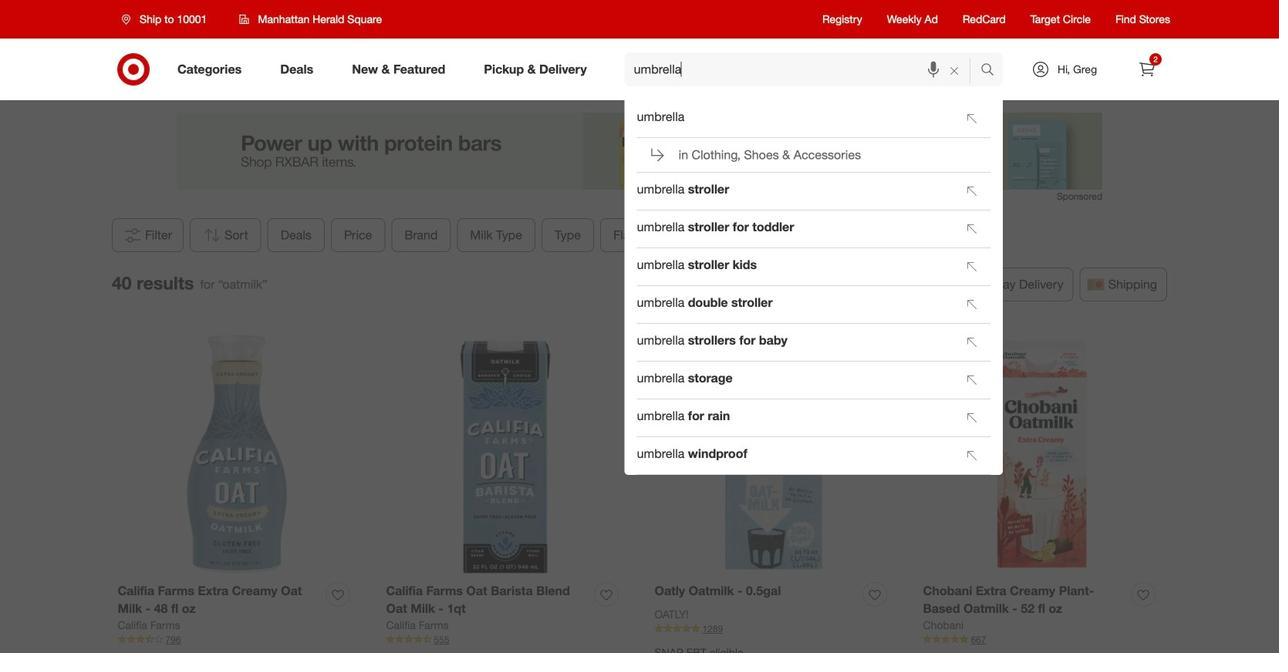 Task type: vqa. For each thing, say whether or not it's contained in the screenshot.
Advertisement element on the top of the page
yes



Task type: locate. For each thing, give the bounding box(es) containing it.
califia farms extra creamy oat milk - 48 fl oz image
[[118, 335, 356, 574], [118, 335, 356, 574]]

califia farms oat barista blend oat milk - 1qt image
[[386, 335, 625, 574], [386, 335, 625, 574]]

oatly oatmilk - 0.5gal image
[[655, 335, 893, 574], [655, 335, 893, 574]]

chobani extra creamy plant-based oatmilk  - 52 fl oz image
[[923, 335, 1162, 574], [923, 335, 1162, 574]]



Task type: describe. For each thing, give the bounding box(es) containing it.
advertisement element
[[177, 113, 1103, 190]]

What can we help you find? suggestions appear below search field
[[625, 52, 985, 86]]



